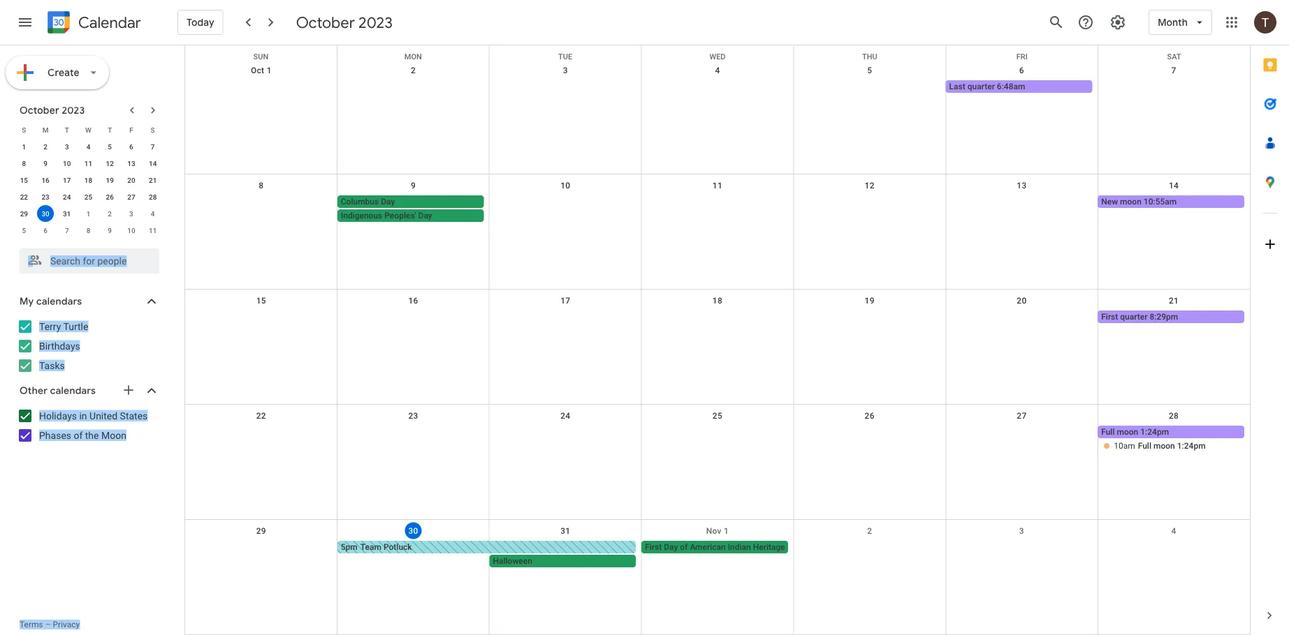 Task type: describe. For each thing, give the bounding box(es) containing it.
terry
[[39, 321, 61, 333]]

9 inside "element"
[[108, 226, 112, 235]]

new moon 10:55am button
[[1098, 196, 1244, 208]]

united
[[89, 411, 118, 422]]

1 horizontal spatial 24
[[561, 412, 570, 421]]

1 vertical spatial 23
[[408, 412, 418, 421]]

november 6 element
[[37, 222, 54, 239]]

0 horizontal spatial october
[[20, 104, 59, 117]]

22 element
[[16, 189, 32, 205]]

14 for sun
[[1169, 181, 1179, 191]]

november 2 element
[[101, 205, 118, 222]]

first day of american indian heritage month
[[645, 543, 812, 553]]

1 horizontal spatial october
[[296, 13, 355, 32]]

of inside the other calendars list
[[74, 430, 83, 442]]

0 vertical spatial october 2023
[[296, 13, 393, 32]]

create button
[[6, 56, 109, 89]]

terms
[[20, 621, 43, 630]]

24 element
[[59, 189, 75, 205]]

10 for october 2023
[[63, 159, 71, 168]]

peoples'
[[385, 211, 416, 221]]

add other calendars image
[[122, 384, 136, 398]]

november 10 element
[[123, 222, 140, 239]]

turtle
[[63, 321, 88, 333]]

11 element
[[80, 155, 97, 172]]

my
[[20, 296, 34, 308]]

f
[[129, 126, 133, 134]]

row containing s
[[13, 122, 164, 138]]

31 element
[[59, 205, 75, 222]]

first quarter 8:29pm
[[1101, 312, 1178, 322]]

22 inside 'october 2023' grid
[[20, 193, 28, 201]]

17 inside 'october 2023' grid
[[63, 176, 71, 184]]

november 7 element
[[59, 222, 75, 239]]

21 inside 'element'
[[149, 176, 157, 184]]

13 element
[[123, 155, 140, 172]]

row containing 1
[[13, 138, 164, 155]]

Search for people text field
[[28, 249, 151, 274]]

1 horizontal spatial full
[[1138, 442, 1152, 451]]

8:29pm
[[1150, 312, 1178, 322]]

29 for nov 1
[[256, 527, 266, 537]]

first day of american indian heritage month button
[[642, 542, 812, 554]]

17 element
[[59, 172, 75, 189]]

9 for sun
[[411, 181, 416, 191]]

create
[[48, 66, 80, 79]]

first quarter 8:29pm button
[[1098, 311, 1244, 324]]

full inside full moon 1:24pm button
[[1101, 428, 1115, 437]]

10am
[[1114, 442, 1135, 451]]

month inside first day of american indian heritage month button
[[787, 543, 812, 553]]

27 element
[[123, 189, 140, 205]]

first for first quarter 8:29pm
[[1101, 312, 1118, 322]]

20 element
[[123, 172, 140, 189]]

1 up 15 element
[[22, 143, 26, 151]]

last quarter 6:48am
[[949, 82, 1025, 92]]

moon for new
[[1120, 197, 1142, 207]]

privacy
[[53, 621, 80, 630]]

31 for nov 1
[[561, 527, 570, 537]]

5 for oct 1
[[867, 66, 872, 75]]

calendars for my calendars
[[36, 296, 82, 308]]

november 4 element
[[144, 205, 161, 222]]

thu
[[862, 52, 877, 61]]

6:48am
[[997, 82, 1025, 92]]

10am full moon 1:24pm
[[1114, 442, 1206, 451]]

columbus day button
[[337, 196, 484, 208]]

indigenous peoples' day button
[[337, 210, 484, 222]]

terms link
[[20, 621, 43, 630]]

1 horizontal spatial 16
[[408, 296, 418, 306]]

row containing 30
[[185, 521, 1250, 636]]

1 inside november 1 element
[[86, 210, 90, 218]]

1 horizontal spatial 1:24pm
[[1177, 442, 1206, 451]]

1 horizontal spatial 17
[[561, 296, 570, 306]]

31 for 1
[[63, 210, 71, 218]]

18 inside 'element'
[[84, 176, 92, 184]]

nov
[[706, 527, 722, 537]]

24 inside row group
[[63, 193, 71, 201]]

last
[[949, 82, 966, 92]]

21 element
[[144, 172, 161, 189]]

–
[[45, 621, 51, 630]]

0 vertical spatial 2023
[[359, 13, 393, 32]]

1:24pm inside full moon 1:24pm button
[[1141, 428, 1169, 437]]

1 vertical spatial 27
[[1017, 412, 1027, 421]]

0 horizontal spatial 6
[[43, 226, 47, 235]]

1 horizontal spatial 22
[[256, 412, 266, 421]]

2 vertical spatial moon
[[1154, 442, 1175, 451]]

november 8 element
[[80, 222, 97, 239]]

29 element
[[16, 205, 32, 222]]

1 horizontal spatial 26
[[865, 412, 875, 421]]

25 inside 'october 2023' grid
[[84, 193, 92, 201]]

12 for october 2023
[[106, 159, 114, 168]]

28 element
[[144, 189, 161, 205]]

full moon 1:24pm button
[[1098, 426, 1244, 439]]

7 for oct 1
[[1172, 66, 1176, 75]]

phases of the moon
[[39, 430, 126, 442]]

row group containing 1
[[13, 138, 164, 239]]

w
[[85, 126, 91, 134]]

8 for sun
[[259, 181, 264, 191]]

columbus
[[341, 197, 379, 207]]

halloween button
[[489, 556, 636, 568]]

other calendars
[[20, 385, 96, 398]]

grid containing oct 1
[[184, 45, 1250, 636]]

12 element
[[101, 155, 118, 172]]

0 horizontal spatial 5
[[22, 226, 26, 235]]

0 horizontal spatial october 2023
[[20, 104, 85, 117]]

nov 1
[[706, 527, 729, 537]]

1 t from the left
[[65, 126, 69, 134]]

row containing 29
[[13, 205, 164, 222]]

potluck
[[384, 543, 412, 553]]

day for columbus
[[381, 197, 395, 207]]

6 for 1
[[129, 143, 133, 151]]

14 for october 2023
[[149, 159, 157, 168]]

my calendars button
[[3, 291, 173, 313]]

8 for october 2023
[[22, 159, 26, 168]]

19 inside 19 'element'
[[106, 176, 114, 184]]

the
[[85, 430, 99, 442]]

25 element
[[80, 189, 97, 205]]

11 inside 'november 11' element
[[149, 226, 157, 235]]

16 element
[[37, 172, 54, 189]]

halloween
[[493, 557, 532, 567]]

fri
[[1017, 52, 1028, 61]]

5pm
[[341, 543, 358, 553]]

10 inside 'row'
[[127, 226, 135, 235]]

sun
[[253, 52, 268, 61]]

1 vertical spatial 28
[[1169, 412, 1179, 421]]

wed
[[710, 52, 726, 61]]

holidays
[[39, 411, 77, 422]]

columbus day indigenous peoples' day
[[341, 197, 432, 221]]

29 for 1
[[20, 210, 28, 218]]

october 2023 grid
[[13, 122, 164, 239]]

day for first
[[664, 543, 678, 553]]

indigenous
[[341, 211, 382, 221]]

month button
[[1149, 6, 1212, 39]]

settings menu image
[[1110, 14, 1127, 31]]

27 inside row group
[[127, 193, 135, 201]]

american
[[690, 543, 726, 553]]



Task type: locate. For each thing, give the bounding box(es) containing it.
1 horizontal spatial 13
[[1017, 181, 1027, 191]]

20
[[127, 176, 135, 184], [1017, 296, 1027, 306]]

1 vertical spatial 18
[[713, 296, 723, 306]]

1 horizontal spatial october 2023
[[296, 13, 393, 32]]

first for first day of american indian heritage month
[[645, 543, 662, 553]]

31 inside 'element'
[[63, 210, 71, 218]]

month right heritage
[[787, 543, 812, 553]]

month
[[1158, 16, 1188, 29], [787, 543, 812, 553]]

my calendars
[[20, 296, 82, 308]]

2 horizontal spatial 11
[[713, 181, 723, 191]]

6 up 13 element
[[129, 143, 133, 151]]

1 horizontal spatial 19
[[865, 296, 875, 306]]

calendars
[[36, 296, 82, 308], [50, 385, 96, 398]]

0 vertical spatial 23
[[41, 193, 49, 201]]

0 vertical spatial 21
[[149, 176, 157, 184]]

moon down full moon 1:24pm button
[[1154, 442, 1175, 451]]

s right "f"
[[151, 126, 155, 134]]

11 for sun
[[713, 181, 723, 191]]

17
[[63, 176, 71, 184], [561, 296, 570, 306]]

0 vertical spatial 17
[[63, 176, 71, 184]]

quarter inside 'row'
[[968, 82, 995, 92]]

cell
[[337, 80, 489, 94], [489, 80, 642, 94], [642, 80, 794, 94], [794, 80, 946, 94], [185, 196, 337, 224], [337, 196, 490, 224], [489, 196, 642, 224], [642, 196, 794, 224], [794, 196, 946, 224], [946, 196, 1098, 224], [185, 311, 337, 325], [337, 311, 489, 325], [489, 311, 642, 325], [642, 311, 794, 325], [794, 311, 946, 325], [946, 311, 1098, 325], [185, 426, 337, 454], [337, 426, 489, 454], [489, 426, 642, 454], [642, 426, 794, 454], [794, 426, 946, 454], [946, 426, 1098, 454], [1098, 426, 1250, 454], [185, 542, 337, 569], [794, 542, 946, 569], [946, 542, 1098, 569]]

1:24pm
[[1141, 428, 1169, 437], [1177, 442, 1206, 451]]

18 element
[[80, 172, 97, 189]]

6 for oct 1
[[1019, 66, 1024, 75]]

0 vertical spatial calendars
[[36, 296, 82, 308]]

1 horizontal spatial first
[[1101, 312, 1118, 322]]

1 horizontal spatial 27
[[1017, 412, 1027, 421]]

23 element
[[37, 189, 54, 205]]

moon up the 10am
[[1117, 428, 1138, 437]]

13 inside 'october 2023' grid
[[127, 159, 135, 168]]

t
[[65, 126, 69, 134], [108, 126, 112, 134]]

28
[[149, 193, 157, 201], [1169, 412, 1179, 421]]

calendars up "terry turtle"
[[36, 296, 82, 308]]

1 right oct
[[267, 66, 272, 75]]

1 horizontal spatial 31
[[561, 527, 570, 537]]

30 inside cell
[[41, 210, 49, 218]]

1 horizontal spatial 21
[[1169, 296, 1179, 306]]

calendars inside my calendars dropdown button
[[36, 296, 82, 308]]

moon
[[101, 430, 126, 442]]

1 horizontal spatial 5
[[108, 143, 112, 151]]

14 inside grid
[[1169, 181, 1179, 191]]

main drawer image
[[17, 14, 34, 31]]

1 vertical spatial 16
[[408, 296, 418, 306]]

1 horizontal spatial 23
[[408, 412, 418, 421]]

other
[[20, 385, 48, 398]]

26 element
[[101, 189, 118, 205]]

28 inside 'october 2023' grid
[[149, 193, 157, 201]]

1 horizontal spatial 20
[[1017, 296, 1027, 306]]

mon
[[404, 52, 422, 61]]

last quarter 6:48am button
[[946, 80, 1092, 93]]

14 inside row group
[[149, 159, 157, 168]]

first left american
[[645, 543, 662, 553]]

moon inside full moon 1:24pm button
[[1117, 428, 1138, 437]]

my calendars list
[[3, 316, 173, 377]]

18
[[84, 176, 92, 184], [713, 296, 723, 306]]

31 up november 7 element
[[63, 210, 71, 218]]

1 vertical spatial 22
[[256, 412, 266, 421]]

5 up 12 element
[[108, 143, 112, 151]]

9
[[43, 159, 47, 168], [411, 181, 416, 191], [108, 226, 112, 235]]

calendar heading
[[75, 13, 141, 32]]

today
[[187, 16, 214, 29]]

28 up november 4 element
[[149, 193, 157, 201]]

moon right the new on the top right
[[1120, 197, 1142, 207]]

14 element
[[144, 155, 161, 172]]

10 inside grid
[[561, 181, 570, 191]]

heritage
[[753, 543, 785, 553]]

2 s from the left
[[151, 126, 155, 134]]

15 element
[[16, 172, 32, 189]]

full down full moon 1:24pm
[[1138, 442, 1152, 451]]

11 for october 2023
[[84, 159, 92, 168]]

14 up new moon 10:55am button
[[1169, 181, 1179, 191]]

full
[[1101, 428, 1115, 437], [1138, 442, 1152, 451]]

new moon 10:55am
[[1101, 197, 1177, 207]]

7
[[1172, 66, 1176, 75], [151, 143, 155, 151], [65, 226, 69, 235]]

30 cell
[[35, 205, 56, 222]]

cell containing full moon 1:24pm
[[1098, 426, 1250, 454]]

0 horizontal spatial 26
[[106, 193, 114, 201]]

terry turtle
[[39, 321, 88, 333]]

12 for sun
[[865, 181, 875, 191]]

1 vertical spatial first
[[645, 543, 662, 553]]

first
[[1101, 312, 1118, 322], [645, 543, 662, 553]]

1 horizontal spatial 28
[[1169, 412, 1179, 421]]

of left the
[[74, 430, 83, 442]]

7 for 1
[[151, 143, 155, 151]]

2 t from the left
[[108, 126, 112, 134]]

4
[[715, 66, 720, 75], [86, 143, 90, 151], [151, 210, 155, 218], [1172, 527, 1176, 537]]

1 s from the left
[[22, 126, 26, 134]]

5pm team potluck halloween
[[341, 543, 532, 567]]

s left m
[[22, 126, 26, 134]]

november 9 element
[[101, 222, 118, 239]]

21 up the first quarter 8:29pm button
[[1169, 296, 1179, 306]]

5 down "29" element
[[22, 226, 26, 235]]

19 element
[[101, 172, 118, 189]]

31
[[63, 210, 71, 218], [561, 527, 570, 537]]

t right m
[[65, 126, 69, 134]]

5 for 1
[[108, 143, 112, 151]]

1 vertical spatial 29
[[256, 527, 266, 537]]

19
[[106, 176, 114, 184], [865, 296, 875, 306]]

21
[[149, 176, 157, 184], [1169, 296, 1179, 306]]

first inside 'row'
[[645, 543, 662, 553]]

10 for sun
[[561, 181, 570, 191]]

15 inside 'october 2023' grid
[[20, 176, 28, 184]]

13 for sun
[[1017, 181, 1027, 191]]

0 vertical spatial of
[[74, 430, 83, 442]]

10:55am
[[1144, 197, 1177, 207]]

11 inside 11 element
[[84, 159, 92, 168]]

t left "f"
[[108, 126, 112, 134]]

0 horizontal spatial 18
[[84, 176, 92, 184]]

moon for full
[[1117, 428, 1138, 437]]

quarter right last
[[968, 82, 995, 92]]

0 horizontal spatial 8
[[22, 159, 26, 168]]

2 horizontal spatial 6
[[1019, 66, 1024, 75]]

24
[[63, 193, 71, 201], [561, 412, 570, 421]]

october
[[296, 13, 355, 32], [20, 104, 59, 117]]

12 inside 'october 2023' grid
[[106, 159, 114, 168]]

0 vertical spatial 15
[[20, 176, 28, 184]]

6 down 30, today element
[[43, 226, 47, 235]]

0 horizontal spatial 12
[[106, 159, 114, 168]]

12
[[106, 159, 114, 168], [865, 181, 875, 191]]

0 vertical spatial 30
[[41, 210, 49, 218]]

grid
[[184, 45, 1250, 636]]

6
[[1019, 66, 1024, 75], [129, 143, 133, 151], [43, 226, 47, 235]]

2 vertical spatial 9
[[108, 226, 112, 235]]

16
[[41, 176, 49, 184], [408, 296, 418, 306]]

s
[[22, 126, 26, 134], [151, 126, 155, 134]]

privacy link
[[53, 621, 80, 630]]

november 5 element
[[16, 222, 32, 239]]

7 up 14 element
[[151, 143, 155, 151]]

0 vertical spatial 6
[[1019, 66, 1024, 75]]

27
[[127, 193, 135, 201], [1017, 412, 1027, 421]]

29 inside row group
[[20, 210, 28, 218]]

2 vertical spatial 7
[[65, 226, 69, 235]]

29 inside grid
[[256, 527, 266, 537]]

14
[[149, 159, 157, 168], [1169, 181, 1179, 191]]

calendars for other calendars
[[50, 385, 96, 398]]

2 vertical spatial 11
[[149, 226, 157, 235]]

1 vertical spatial 25
[[713, 412, 723, 421]]

day down columbus day button
[[418, 211, 432, 221]]

9 up columbus day button
[[411, 181, 416, 191]]

1 horizontal spatial 12
[[865, 181, 875, 191]]

21 up the 28 element
[[149, 176, 157, 184]]

26 inside 26 element
[[106, 193, 114, 201]]

0 horizontal spatial 21
[[149, 176, 157, 184]]

holidays in united states
[[39, 411, 148, 422]]

23 inside 23 element
[[41, 193, 49, 201]]

states
[[120, 411, 148, 422]]

9 down "november 2" element
[[108, 226, 112, 235]]

1 horizontal spatial 29
[[256, 527, 266, 537]]

16 inside 'october 2023' grid
[[41, 176, 49, 184]]

20 inside grid
[[127, 176, 135, 184]]

0 vertical spatial month
[[1158, 16, 1188, 29]]

month inside month dropdown button
[[1158, 16, 1188, 29]]

day up peoples'
[[381, 197, 395, 207]]

quarter left 8:29pm
[[1120, 312, 1148, 322]]

full up the 10am
[[1101, 428, 1115, 437]]

1 vertical spatial day
[[418, 211, 432, 221]]

2
[[411, 66, 416, 75], [43, 143, 47, 151], [108, 210, 112, 218], [867, 527, 872, 537]]

25
[[84, 193, 92, 201], [713, 412, 723, 421]]

5 down thu
[[867, 66, 872, 75]]

0 horizontal spatial 11
[[84, 159, 92, 168]]

0 vertical spatial 24
[[63, 193, 71, 201]]

1 vertical spatial 2023
[[62, 104, 85, 117]]

2 vertical spatial 8
[[86, 226, 90, 235]]

1 horizontal spatial t
[[108, 126, 112, 134]]

0 horizontal spatial 28
[[149, 193, 157, 201]]

1 horizontal spatial 15
[[256, 296, 266, 306]]

1 vertical spatial 13
[[1017, 181, 1027, 191]]

0 vertical spatial quarter
[[968, 82, 995, 92]]

0 horizontal spatial 15
[[20, 176, 28, 184]]

1 vertical spatial 12
[[865, 181, 875, 191]]

7 inside november 7 element
[[65, 226, 69, 235]]

row containing 5
[[13, 222, 164, 239]]

0 vertical spatial 13
[[127, 159, 135, 168]]

calendars inside other calendars dropdown button
[[50, 385, 96, 398]]

sat
[[1167, 52, 1181, 61]]

day left american
[[664, 543, 678, 553]]

30
[[41, 210, 49, 218], [408, 527, 418, 536]]

10 element
[[59, 155, 75, 172]]

calendar element
[[45, 8, 141, 39]]

10
[[63, 159, 71, 168], [561, 181, 570, 191], [127, 226, 135, 235]]

1 vertical spatial 24
[[561, 412, 570, 421]]

2 horizontal spatial 9
[[411, 181, 416, 191]]

0 horizontal spatial 19
[[106, 176, 114, 184]]

november 1 element
[[80, 205, 97, 222]]

29
[[20, 210, 28, 218], [256, 527, 266, 537]]

november 3 element
[[123, 205, 140, 222]]

0 horizontal spatial first
[[645, 543, 662, 553]]

0 vertical spatial 5
[[867, 66, 872, 75]]

30 for 1
[[41, 210, 49, 218]]

0 vertical spatial 28
[[149, 193, 157, 201]]

28 up full moon 1:24pm button
[[1169, 412, 1179, 421]]

3
[[563, 66, 568, 75], [65, 143, 69, 151], [129, 210, 133, 218], [1019, 527, 1024, 537]]

0 vertical spatial 29
[[20, 210, 28, 218]]

1:24pm up 10am full moon 1:24pm
[[1141, 428, 1169, 437]]

november 11 element
[[144, 222, 161, 239]]

0 vertical spatial first
[[1101, 312, 1118, 322]]

None search field
[[0, 243, 173, 274]]

7 down 31 'element'
[[65, 226, 69, 235]]

13 for october 2023
[[127, 159, 135, 168]]

1 horizontal spatial 25
[[713, 412, 723, 421]]

tab list
[[1251, 45, 1289, 597]]

30 up the november 6 element
[[41, 210, 49, 218]]

1 horizontal spatial 9
[[108, 226, 112, 235]]

m
[[42, 126, 49, 134]]

row containing sun
[[185, 45, 1250, 61]]

7 down sat
[[1172, 66, 1176, 75]]

0 vertical spatial 31
[[63, 210, 71, 218]]

of left american
[[680, 543, 688, 553]]

oct
[[251, 66, 264, 75]]

1 vertical spatial moon
[[1117, 428, 1138, 437]]

0 horizontal spatial 10
[[63, 159, 71, 168]]

calendars up the "in" at the bottom left
[[50, 385, 96, 398]]

1 horizontal spatial 30
[[408, 527, 418, 536]]

1 horizontal spatial 14
[[1169, 181, 1179, 191]]

15
[[20, 176, 28, 184], [256, 296, 266, 306]]

1 vertical spatial october
[[20, 104, 59, 117]]

of inside button
[[680, 543, 688, 553]]

1 vertical spatial 21
[[1169, 296, 1179, 306]]

1 vertical spatial 10
[[561, 181, 570, 191]]

1 horizontal spatial 8
[[86, 226, 90, 235]]

cell containing columbus day
[[337, 196, 490, 224]]

14 up 21 'element'
[[149, 159, 157, 168]]

day
[[381, 197, 395, 207], [418, 211, 432, 221], [664, 543, 678, 553]]

1:24pm down full moon 1:24pm button
[[1177, 442, 1206, 451]]

oct 1
[[251, 66, 272, 75]]

0 horizontal spatial quarter
[[968, 82, 995, 92]]

1
[[267, 66, 272, 75], [22, 143, 26, 151], [86, 210, 90, 218], [724, 527, 729, 537]]

full moon 1:24pm
[[1101, 428, 1169, 437]]

1 right the nov
[[724, 527, 729, 537]]

0 horizontal spatial month
[[787, 543, 812, 553]]

2 horizontal spatial 7
[[1172, 66, 1176, 75]]

1 vertical spatial of
[[680, 543, 688, 553]]

0 horizontal spatial 9
[[43, 159, 47, 168]]

0 horizontal spatial 14
[[149, 159, 157, 168]]

team
[[360, 543, 381, 553]]

2023
[[359, 13, 393, 32], [62, 104, 85, 117]]

0 vertical spatial full
[[1101, 428, 1115, 437]]

in
[[79, 411, 87, 422]]

13
[[127, 159, 135, 168], [1017, 181, 1027, 191]]

day inside button
[[664, 543, 678, 553]]

1 vertical spatial 1:24pm
[[1177, 442, 1206, 451]]

0 vertical spatial 14
[[149, 159, 157, 168]]

1 vertical spatial 30
[[408, 527, 418, 536]]

quarter for 8:29pm
[[1120, 312, 1148, 322]]

tue
[[558, 52, 572, 61]]

october 2023
[[296, 13, 393, 32], [20, 104, 85, 117]]

phases
[[39, 430, 71, 442]]

30 up potluck
[[408, 527, 418, 536]]

terms – privacy
[[20, 621, 80, 630]]

1 vertical spatial 8
[[259, 181, 264, 191]]

2 horizontal spatial day
[[664, 543, 678, 553]]

0 vertical spatial 25
[[84, 193, 92, 201]]

today button
[[177, 6, 223, 39]]

other calendars list
[[3, 405, 173, 447]]

11
[[84, 159, 92, 168], [713, 181, 723, 191], [149, 226, 157, 235]]

1 horizontal spatial month
[[1158, 16, 1188, 29]]

indian
[[728, 543, 751, 553]]

of
[[74, 430, 83, 442], [680, 543, 688, 553]]

birthdays
[[39, 341, 80, 352]]

row
[[185, 45, 1250, 61], [185, 59, 1250, 175], [13, 122, 164, 138], [13, 138, 164, 155], [13, 155, 164, 172], [13, 172, 164, 189], [185, 175, 1250, 290], [13, 189, 164, 205], [13, 205, 164, 222], [13, 222, 164, 239], [185, 290, 1250, 405], [185, 405, 1250, 521], [185, 521, 1250, 636]]

9 up 16 element
[[43, 159, 47, 168]]

tasks
[[39, 360, 65, 372]]

5
[[867, 66, 872, 75], [108, 143, 112, 151], [22, 226, 26, 235]]

quarter for 6:48am
[[968, 82, 995, 92]]

new
[[1101, 197, 1118, 207]]

1 vertical spatial 19
[[865, 296, 875, 306]]

row containing oct 1
[[185, 59, 1250, 175]]

30 for nov 1
[[408, 527, 418, 536]]

row group
[[13, 138, 164, 239]]

30, today element
[[37, 205, 54, 222]]

other calendars button
[[3, 380, 173, 402]]

0 vertical spatial 22
[[20, 193, 28, 201]]

26
[[106, 193, 114, 201], [865, 412, 875, 421]]

6 down "fri"
[[1019, 66, 1024, 75]]

2 horizontal spatial 5
[[867, 66, 872, 75]]

0 horizontal spatial 2023
[[62, 104, 85, 117]]

31 up the halloween button
[[561, 527, 570, 537]]

first left 8:29pm
[[1101, 312, 1118, 322]]

1 vertical spatial 9
[[411, 181, 416, 191]]

9 for october 2023
[[43, 159, 47, 168]]

calendar
[[78, 13, 141, 32]]

0 horizontal spatial 31
[[63, 210, 71, 218]]

2 vertical spatial day
[[664, 543, 678, 553]]

22
[[20, 193, 28, 201], [256, 412, 266, 421]]

1 up november 8 element
[[86, 210, 90, 218]]

moon inside new moon 10:55am button
[[1120, 197, 1142, 207]]

month up sat
[[1158, 16, 1188, 29]]



Task type: vqa. For each thing, say whether or not it's contained in the screenshot.


